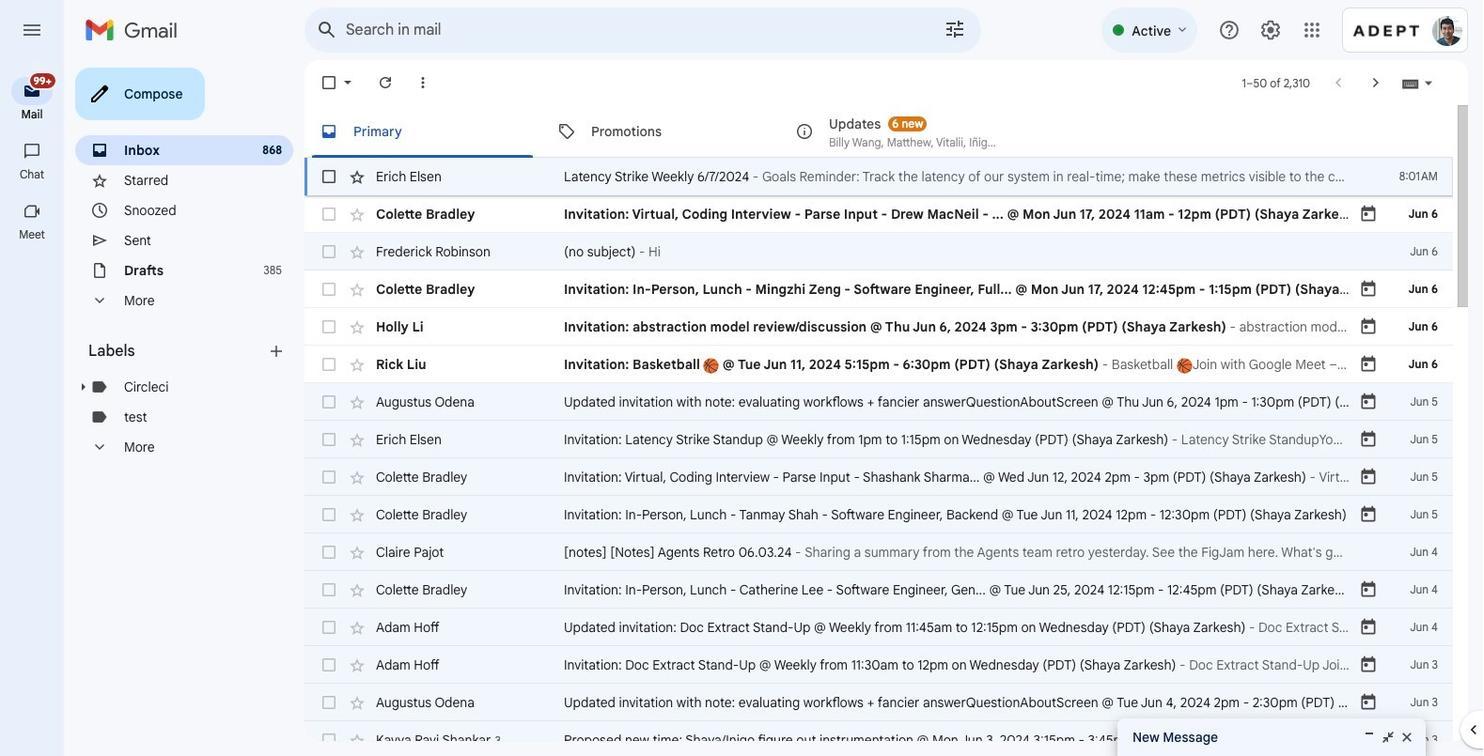 Task type: locate. For each thing, give the bounding box(es) containing it.
more email options image
[[414, 73, 433, 92]]

navigation
[[0, 60, 66, 757]]

main menu image
[[21, 19, 43, 41]]

4 row from the top
[[305, 271, 1454, 308]]

14 row from the top
[[305, 647, 1454, 685]]

close image
[[1400, 731, 1415, 746]]

6 row from the top
[[305, 346, 1454, 384]]

select input tool image
[[1424, 76, 1435, 90]]

row
[[305, 158, 1454, 196], [305, 196, 1454, 233], [305, 233, 1454, 271], [305, 271, 1454, 308], [305, 308, 1454, 346], [305, 346, 1454, 384], [305, 384, 1454, 421], [305, 421, 1454, 459], [305, 459, 1454, 496], [305, 496, 1454, 534], [305, 534, 1454, 572], [305, 572, 1454, 609], [305, 609, 1454, 647], [305, 647, 1454, 685], [305, 685, 1454, 722], [305, 722, 1454, 757]]

12 row from the top
[[305, 572, 1454, 609]]

9 row from the top
[[305, 459, 1454, 496]]

5 row from the top
[[305, 308, 1454, 346]]

16 row from the top
[[305, 722, 1454, 757]]

gmail image
[[85, 11, 187, 49]]

None checkbox
[[320, 167, 339, 186], [320, 243, 339, 261], [320, 355, 339, 374], [320, 393, 339, 412], [320, 431, 339, 449], [320, 506, 339, 525], [320, 619, 339, 638], [320, 167, 339, 186], [320, 243, 339, 261], [320, 355, 339, 374], [320, 393, 339, 412], [320, 431, 339, 449], [320, 506, 339, 525], [320, 619, 339, 638]]

3 row from the top
[[305, 233, 1454, 271]]

None checkbox
[[320, 73, 339, 92], [320, 205, 339, 224], [320, 280, 339, 299], [320, 318, 339, 337], [320, 468, 339, 487], [320, 544, 339, 562], [320, 581, 339, 600], [320, 656, 339, 675], [320, 694, 339, 713], [320, 732, 339, 750], [320, 73, 339, 92], [320, 205, 339, 224], [320, 280, 339, 299], [320, 318, 339, 337], [320, 468, 339, 487], [320, 544, 339, 562], [320, 581, 339, 600], [320, 656, 339, 675], [320, 694, 339, 713], [320, 732, 339, 750]]

15 row from the top
[[305, 685, 1454, 722]]

7 row from the top
[[305, 384, 1454, 421]]

heading
[[0, 107, 64, 122], [0, 167, 64, 182], [0, 228, 64, 243], [88, 342, 267, 361]]

🏀 image
[[704, 358, 720, 374]]

Search in mail text field
[[346, 21, 891, 39]]

tab list
[[305, 105, 1454, 158]]

main content
[[305, 105, 1454, 757]]

minimize image
[[1363, 731, 1378, 746]]

13 row from the top
[[305, 609, 1454, 647]]



Task type: describe. For each thing, give the bounding box(es) containing it.
support image
[[1219, 19, 1241, 41]]

primary tab
[[305, 105, 541, 158]]

updates, 6 new messages, tab
[[780, 105, 1017, 158]]

search in mail image
[[310, 13, 344, 47]]

older image
[[1367, 73, 1386, 92]]

2 row from the top
[[305, 196, 1454, 233]]

10 row from the top
[[305, 496, 1454, 534]]

8 row from the top
[[305, 421, 1454, 459]]

calendar event image
[[1360, 205, 1379, 224]]

pop out image
[[1381, 731, 1396, 746]]

1 row from the top
[[305, 158, 1454, 196]]

advanced search options image
[[937, 10, 974, 48]]

promotions tab
[[543, 105, 780, 158]]

🏀 image
[[1177, 358, 1193, 374]]

settings image
[[1260, 19, 1283, 41]]

Search in mail search field
[[305, 8, 982, 53]]

11 row from the top
[[305, 534, 1454, 572]]

refresh image
[[376, 73, 395, 92]]



Task type: vqa. For each thing, say whether or not it's contained in the screenshot.
'Miller'
no



